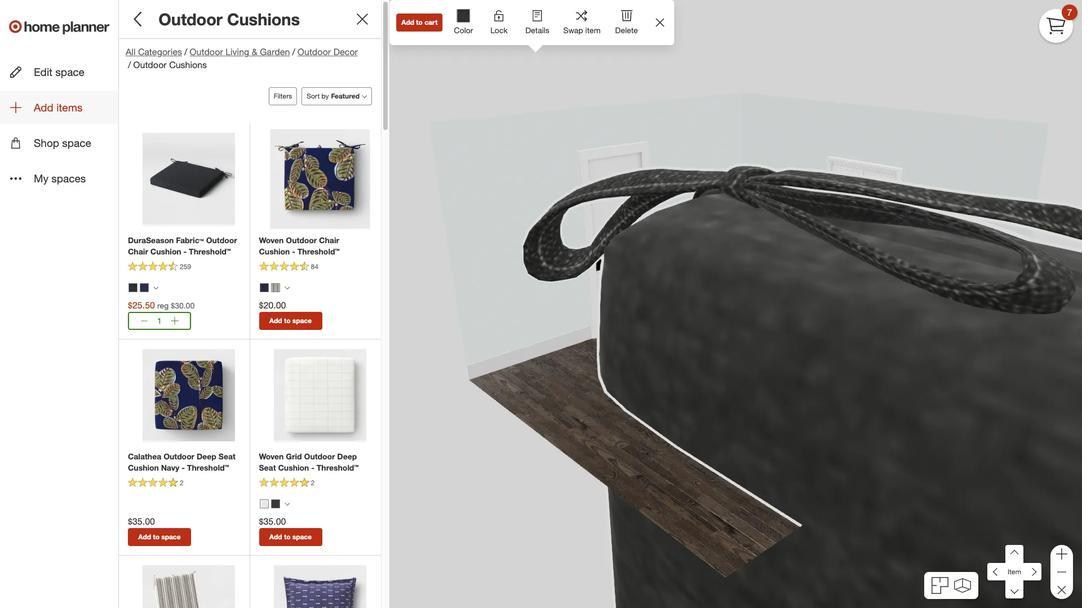 Task type: describe. For each thing, give the bounding box(es) containing it.
decor
[[333, 46, 358, 58]]

- inside woven outdoor chair cushion - threshold™
[[292, 247, 295, 256]]

filters
[[274, 92, 292, 100]]

spaces
[[51, 172, 86, 185]]

edit space
[[34, 65, 85, 78]]

lock button
[[480, 0, 518, 43]]

charcoal image
[[129, 283, 138, 292]]

swap item
[[563, 25, 601, 35]]

move asset north by 6" image
[[1006, 546, 1024, 564]]

item
[[1008, 568, 1021, 577]]

space inside $20.00 add to space
[[292, 317, 312, 325]]

filters button
[[269, 87, 297, 105]]

sort by featured
[[307, 92, 360, 100]]

threshold™ inside woven grid outdoor deep seat cushion - threshold™
[[317, 463, 359, 473]]

outdoor inside woven grid outdoor deep seat cushion - threshold™
[[304, 452, 335, 462]]

to inside $20.00 add to space
[[284, 317, 291, 325]]

woven grid outdoor deep seat cushion - threshold™ button
[[259, 451, 372, 474]]

sort
[[307, 92, 320, 100]]

reg
[[157, 301, 169, 311]]

outdoor down all categories button
[[133, 59, 167, 71]]

my spaces
[[34, 172, 86, 185]]

shop
[[34, 137, 59, 150]]

swap
[[563, 25, 583, 35]]

space up arete outdoor pillow back navy - threshold™ image
[[292, 533, 312, 541]]

woven outdoor chair cushion - threshold™ button
[[259, 235, 372, 258]]

- inside duraseason fabric™ outdoor chair cushion - threshold™
[[183, 247, 187, 256]]

to inside button
[[416, 18, 423, 26]]

item
[[585, 25, 601, 35]]

$25.50
[[128, 300, 155, 311]]

move asset east by 6" image
[[1024, 563, 1042, 582]]

outdoor inside woven outdoor chair cushion - threshold™
[[286, 236, 317, 245]]

cushion inside calathea outdoor deep seat cushion navy - threshold™
[[128, 463, 159, 473]]

add to cart button
[[396, 14, 443, 32]]

1 navy image from the left
[[140, 283, 149, 292]]

triangle stripe outdoor chair cushion black/neutrals - threshold™ image
[[142, 566, 235, 609]]

details button
[[518, 0, 557, 43]]

featured
[[331, 92, 360, 100]]

$25.50 reg $30.00
[[128, 300, 195, 311]]

duraseason fabric™ outdoor chair cushion - threshold™
[[128, 236, 237, 256]]

living
[[226, 46, 249, 58]]

items
[[56, 101, 83, 114]]

arete outdoor pillow back navy - threshold™ image
[[274, 566, 366, 609]]

$20.00 add to space
[[259, 300, 312, 325]]

chair inside woven outdoor chair cushion - threshold™
[[319, 236, 339, 245]]

$30.00
[[171, 301, 195, 311]]

lock
[[491, 25, 508, 35]]

7 button
[[1039, 5, 1078, 43]]

chair inside duraseason fabric™ outdoor chair cushion - threshold™
[[128, 247, 148, 256]]

swap item button
[[557, 0, 608, 43]]

woven for $35.00
[[259, 452, 284, 462]]

black/neutrals image
[[271, 283, 280, 292]]

woven outdoor chair cushion - threshold™
[[259, 236, 340, 256]]

details
[[525, 25, 550, 35]]

2 for navy
[[180, 479, 184, 488]]

outdoor cushions
[[158, 9, 300, 29]]

$20.00
[[259, 300, 286, 311]]

outdoor inside duraseason fabric™ outdoor chair cushion - threshold™
[[206, 236, 237, 245]]

add items
[[34, 101, 83, 114]]

by
[[322, 92, 329, 100]]



Task type: locate. For each thing, give the bounding box(es) containing it.
1 vertical spatial seat
[[259, 463, 276, 473]]

fabric™
[[176, 236, 204, 245]]

duraseason
[[128, 236, 174, 245]]

categories
[[138, 46, 182, 58]]

cushions
[[227, 9, 300, 29], [169, 59, 207, 71]]

outdoor up navy
[[164, 452, 194, 462]]

259
[[180, 263, 191, 271]]

shop space button
[[0, 126, 118, 160]]

0 vertical spatial woven
[[259, 236, 284, 245]]

add to space button
[[259, 312, 322, 330], [128, 528, 191, 547], [259, 528, 322, 547]]

1 $35.00 from the left
[[128, 516, 155, 527]]

1 horizontal spatial $35.00
[[259, 516, 286, 527]]

my
[[34, 172, 48, 185]]

outdoor up 'categories'
[[158, 9, 223, 29]]

- inside woven grid outdoor deep seat cushion - threshold™
[[311, 463, 314, 473]]

space
[[55, 65, 85, 78], [62, 137, 91, 150], [292, 317, 312, 325], [161, 533, 181, 541], [292, 533, 312, 541]]

front view button icon image
[[954, 579, 971, 594]]

move asset west by 6" image
[[988, 563, 1006, 582]]

space right shop
[[62, 137, 91, 150]]

1 woven from the top
[[259, 236, 284, 245]]

woven up the black/neutrals image
[[259, 236, 284, 245]]

grid
[[286, 452, 302, 462]]

all
[[126, 46, 136, 58]]

outdoor
[[158, 9, 223, 29], [190, 46, 223, 58], [298, 46, 331, 58], [133, 59, 167, 71], [206, 236, 237, 245], [286, 236, 317, 245], [164, 452, 194, 462], [304, 452, 335, 462]]

cushion inside woven grid outdoor deep seat cushion - threshold™
[[278, 463, 309, 473]]

/ right 'categories'
[[184, 46, 187, 58]]

black image
[[271, 500, 280, 509]]

2 $35.00 add to space from the left
[[259, 516, 312, 541]]

cart
[[425, 18, 438, 26]]

edit space button
[[0, 55, 118, 89]]

0 horizontal spatial seat
[[219, 452, 236, 462]]

navy image left the black/neutrals image
[[260, 283, 269, 292]]

threshold™ inside calathea outdoor deep seat cushion navy - threshold™
[[187, 463, 229, 473]]

outdoor inside calathea outdoor deep seat cushion navy - threshold™
[[164, 452, 194, 462]]

outdoor right fabric™
[[206, 236, 237, 245]]

cushion
[[150, 247, 181, 256], [259, 247, 290, 256], [128, 463, 159, 473], [278, 463, 309, 473]]

space down 84 in the top left of the page
[[292, 317, 312, 325]]

space right 'edit'
[[55, 65, 85, 78]]

0 vertical spatial chair
[[319, 236, 339, 245]]

woven inside woven outdoor chair cushion - threshold™
[[259, 236, 284, 245]]

1 horizontal spatial cushions
[[227, 9, 300, 29]]

seat
[[219, 452, 236, 462], [259, 463, 276, 473]]

/ right garden
[[292, 46, 295, 58]]

add items button
[[0, 91, 118, 124]]

1 vertical spatial woven
[[259, 452, 284, 462]]

space inside button
[[55, 65, 85, 78]]

1 horizontal spatial seat
[[259, 463, 276, 473]]

color button
[[447, 0, 480, 45]]

1 horizontal spatial $35.00 add to space
[[259, 516, 312, 541]]

0 vertical spatial seat
[[219, 452, 236, 462]]

1 horizontal spatial navy image
[[260, 283, 269, 292]]

my spaces button
[[0, 162, 118, 195]]

delete button
[[608, 0, 646, 43]]

outdoor living & garden button
[[190, 46, 290, 59]]

seat inside calathea outdoor deep seat cushion navy - threshold™
[[219, 452, 236, 462]]

add to space button for $35.00
[[259, 528, 322, 547]]

/ down all
[[128, 59, 131, 71]]

outdoor left living
[[190, 46, 223, 58]]

threshold™
[[189, 247, 231, 256], [298, 247, 340, 256], [187, 463, 229, 473], [317, 463, 359, 473]]

edit
[[34, 65, 52, 78]]

$35.00 add to space
[[128, 516, 181, 541], [259, 516, 312, 541]]

1 horizontal spatial 2
[[311, 479, 315, 488]]

navy image right charcoal 'icon'
[[140, 283, 149, 292]]

1 vertical spatial chair
[[128, 247, 148, 256]]

woven outdoor chair cushion - threshold™ image
[[270, 129, 370, 229]]

cushions inside all categories / outdoor living & garden / outdoor decor / outdoor cushions
[[169, 59, 207, 71]]

add inside $20.00 add to space
[[269, 317, 282, 325]]

2 $35.00 from the left
[[259, 516, 286, 527]]

outdoor up 84 in the top left of the page
[[286, 236, 317, 245]]

navy
[[161, 463, 179, 473]]

home planner landing page image
[[9, 9, 109, 45]]

all categories / outdoor living & garden / outdoor decor / outdoor cushions
[[126, 46, 358, 71]]

shop space
[[34, 137, 91, 150]]

cushion inside duraseason fabric™ outdoor chair cushion - threshold™
[[150, 247, 181, 256]]

2 down the calathea outdoor deep seat cushion navy - threshold™ "button"
[[180, 479, 184, 488]]

$35.00
[[128, 516, 155, 527], [259, 516, 286, 527]]

to
[[416, 18, 423, 26], [284, 317, 291, 325], [153, 533, 160, 541], [284, 533, 291, 541]]

0 vertical spatial cushions
[[227, 9, 300, 29]]

7
[[1067, 7, 1072, 18]]

/
[[184, 46, 187, 58], [292, 46, 295, 58], [128, 59, 131, 71]]

cushion down 'duraseason' on the left top
[[150, 247, 181, 256]]

2 2 from the left
[[311, 479, 315, 488]]

1 deep from the left
[[197, 452, 216, 462]]

2 woven from the top
[[259, 452, 284, 462]]

cream image
[[260, 500, 269, 509]]

0 horizontal spatial navy image
[[140, 283, 149, 292]]

outdoor right grid on the left of the page
[[304, 452, 335, 462]]

chair
[[319, 236, 339, 245], [128, 247, 148, 256]]

seat inside woven grid outdoor deep seat cushion - threshold™
[[259, 463, 276, 473]]

2 navy image from the left
[[260, 283, 269, 292]]

- inside calathea outdoor deep seat cushion navy - threshold™
[[182, 463, 185, 473]]

2
[[180, 479, 184, 488], [311, 479, 315, 488]]

all categories button
[[126, 46, 182, 59]]

1 horizontal spatial /
[[184, 46, 187, 58]]

space up triangle stripe outdoor chair cushion black/neutrals - threshold™ image at the bottom left
[[161, 533, 181, 541]]

cushion inside woven outdoor chair cushion - threshold™
[[259, 247, 290, 256]]

2 deep from the left
[[337, 452, 357, 462]]

woven inside woven grid outdoor deep seat cushion - threshold™
[[259, 452, 284, 462]]

add to space button for $20.00
[[259, 312, 322, 330]]

cushion up the black/neutrals image
[[259, 247, 290, 256]]

1 horizontal spatial chair
[[319, 236, 339, 245]]

deep inside woven grid outdoor deep seat cushion - threshold™
[[337, 452, 357, 462]]

calathea
[[128, 452, 161, 462]]

woven grid outdoor deep seat cushion - threshold™
[[259, 452, 359, 473]]

add
[[401, 18, 414, 26], [34, 101, 53, 114], [269, 317, 282, 325], [138, 533, 151, 541], [269, 533, 282, 541]]

calathea outdoor deep seat cushion navy - threshold™ button
[[128, 451, 240, 474]]

calathea outdoor deep seat cushion navy - threshold™
[[128, 452, 236, 473]]

0 horizontal spatial cushions
[[169, 59, 207, 71]]

cushion down calathea
[[128, 463, 159, 473]]

threshold™ inside woven outdoor chair cushion - threshold™
[[298, 247, 340, 256]]

2 down woven grid outdoor deep seat cushion - threshold™ button
[[311, 479, 315, 488]]

duraseason fabric™ outdoor chair cushion - threshold™ button
[[128, 235, 240, 258]]

space inside button
[[62, 137, 91, 150]]

outdoor decor button
[[298, 46, 358, 59]]

1 $35.00 add to space from the left
[[128, 516, 181, 541]]

woven grid outdoor deep seat cushion - threshold™ image
[[274, 349, 366, 442]]

cushion down grid on the left of the page
[[278, 463, 309, 473]]

calathea outdoor deep seat cushion navy - threshold™ image
[[142, 349, 235, 442]]

delete
[[615, 25, 638, 35]]

color
[[454, 25, 473, 35]]

0 horizontal spatial $35.00 add to space
[[128, 516, 181, 541]]

2 horizontal spatial /
[[292, 46, 295, 58]]

2 for cushion
[[311, 479, 315, 488]]

&
[[252, 46, 257, 58]]

-
[[183, 247, 187, 256], [292, 247, 295, 256], [182, 463, 185, 473], [311, 463, 314, 473]]

top view button icon image
[[932, 578, 949, 595]]

1 horizontal spatial deep
[[337, 452, 357, 462]]

threshold™ inside duraseason fabric™ outdoor chair cushion - threshold™
[[189, 247, 231, 256]]

0 horizontal spatial 2
[[180, 479, 184, 488]]

woven left grid on the left of the page
[[259, 452, 284, 462]]

cushions up &
[[227, 9, 300, 29]]

0 horizontal spatial deep
[[197, 452, 216, 462]]

navy image
[[140, 283, 149, 292], [260, 283, 269, 292]]

1 vertical spatial cushions
[[169, 59, 207, 71]]

outdoor left decor
[[298, 46, 331, 58]]

0 horizontal spatial $35.00
[[128, 516, 155, 527]]

woven
[[259, 236, 284, 245], [259, 452, 284, 462]]

deep
[[197, 452, 216, 462], [337, 452, 357, 462]]

duraseason fabric™ outdoor chair cushion - threshold™ image
[[142, 133, 235, 225]]

woven for $20.00
[[259, 236, 284, 245]]

move asset south by 6" image
[[1006, 581, 1024, 599]]

0 horizontal spatial /
[[128, 59, 131, 71]]

garden
[[260, 46, 290, 58]]

0 horizontal spatial chair
[[128, 247, 148, 256]]

deep inside calathea outdoor deep seat cushion navy - threshold™
[[197, 452, 216, 462]]

84
[[311, 263, 318, 271]]

cushions down 'categories'
[[169, 59, 207, 71]]

1 2 from the left
[[180, 479, 184, 488]]

add to cart
[[401, 18, 438, 26]]



Task type: vqa. For each thing, say whether or not it's contained in the screenshot.
CHARMIN
no



